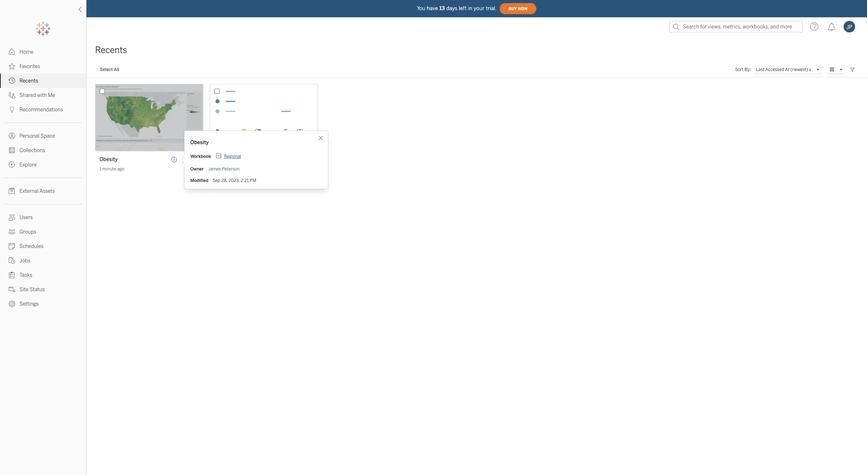 Task type: locate. For each thing, give the bounding box(es) containing it.
users
[[19, 214, 33, 221]]

obesity up workbook
[[190, 140, 209, 146]]

site status
[[19, 287, 45, 293]]

regional link
[[224, 154, 241, 159]]

users link
[[0, 210, 86, 225]]

by text only_f5he34f image inside the 'recommendations' link
[[9, 106, 15, 113]]

by text only_f5he34f image inside site status "link"
[[9, 286, 15, 293]]

status
[[30, 287, 45, 293]]

by text only_f5he34f image left home
[[9, 49, 15, 55]]

modified
[[190, 178, 208, 183]]

recents up shared
[[19, 78, 38, 84]]

minute
[[102, 167, 116, 172]]

6 by text only_f5he34f image from the top
[[9, 214, 15, 221]]

all
[[114, 67, 119, 72]]

by text only_f5he34f image inside home link
[[9, 49, 15, 55]]

by text only_f5he34f image for jobs
[[9, 257, 15, 264]]

shared
[[19, 92, 36, 98]]

by text only_f5he34f image inside collections link
[[9, 147, 15, 154]]

jobs
[[19, 258, 30, 264]]

by text only_f5he34f image inside favorites link
[[9, 63, 15, 70]]

28,
[[221, 178, 228, 183]]

by text only_f5he34f image for users
[[9, 214, 15, 221]]

by text only_f5he34f image inside settings link
[[9, 301, 15, 307]]

by text only_f5he34f image left explore
[[9, 162, 15, 168]]

by text only_f5he34f image for home
[[9, 49, 15, 55]]

obesity up minute
[[99, 156, 118, 163]]

by text only_f5he34f image left jobs
[[9, 257, 15, 264]]

ago
[[117, 167, 124, 172]]

shared with me link
[[0, 88, 86, 102]]

groups
[[19, 229, 36, 235]]

1 vertical spatial recents
[[19, 78, 38, 84]]

navigation panel element
[[0, 22, 86, 311]]

0 horizontal spatial obesity
[[99, 156, 118, 163]]

buy now
[[509, 6, 528, 11]]

by text only_f5he34f image inside personal space link
[[9, 133, 15, 139]]

by text only_f5he34f image for external assets
[[9, 188, 15, 194]]

sort by:
[[735, 67, 751, 72]]

0 vertical spatial obesity
[[190, 140, 209, 146]]

buy now button
[[500, 3, 537, 14]]

by text only_f5he34f image left tasks
[[9, 272, 15, 278]]

obesity
[[190, 140, 209, 146], [99, 156, 118, 163]]

regional
[[224, 154, 241, 159]]

last
[[756, 67, 765, 72]]

by text only_f5he34f image inside "explore" link
[[9, 162, 15, 168]]

by text only_f5he34f image inside the users link
[[9, 214, 15, 221]]

3 by text only_f5he34f image from the top
[[9, 133, 15, 139]]

pm
[[250, 178, 256, 183]]

days
[[446, 5, 458, 11]]

by text only_f5he34f image for personal space
[[9, 133, 15, 139]]

by text only_f5he34f image
[[9, 78, 15, 84], [9, 92, 15, 98], [9, 106, 15, 113], [9, 147, 15, 154], [9, 229, 15, 235], [9, 286, 15, 293], [9, 301, 15, 307]]

1
[[99, 167, 101, 172]]

by text only_f5he34f image inside 'groups' link
[[9, 229, 15, 235]]

1 horizontal spatial recents
[[95, 45, 127, 55]]

0 horizontal spatial recents
[[19, 78, 38, 84]]

recents link
[[0, 74, 86, 88]]

by text only_f5he34f image inside tasks link
[[9, 272, 15, 278]]

recents up select all
[[95, 45, 127, 55]]

obesity inside view details dialog
[[190, 140, 209, 146]]

by text only_f5he34f image left external
[[9, 188, 15, 194]]

last accessed at (newest)
[[756, 67, 808, 72]]

by text only_f5he34f image for shared with me
[[9, 92, 15, 98]]

3 by text only_f5he34f image from the top
[[9, 106, 15, 113]]

2 by text only_f5he34f image from the top
[[9, 63, 15, 70]]

site
[[19, 287, 29, 293]]

9 by text only_f5he34f image from the top
[[9, 272, 15, 278]]

8 by text only_f5he34f image from the top
[[9, 257, 15, 264]]

7 by text only_f5he34f image from the top
[[9, 243, 15, 249]]

by text only_f5he34f image inside external assets link
[[9, 188, 15, 194]]

by text only_f5he34f image inside jobs link
[[9, 257, 15, 264]]

1 by text only_f5he34f image from the top
[[9, 78, 15, 84]]

workbook
[[190, 154, 211, 159]]

assets
[[39, 188, 55, 194]]

0 vertical spatial recents
[[95, 45, 127, 55]]

by text only_f5he34f image left favorites in the top of the page
[[9, 63, 15, 70]]

by text only_f5he34f image for tasks
[[9, 272, 15, 278]]

by text only_f5he34f image
[[9, 49, 15, 55], [9, 63, 15, 70], [9, 133, 15, 139], [9, 162, 15, 168], [9, 188, 15, 194], [9, 214, 15, 221], [9, 243, 15, 249], [9, 257, 15, 264], [9, 272, 15, 278]]

your
[[474, 5, 485, 11]]

1 horizontal spatial obesity
[[190, 140, 209, 146]]

favorites link
[[0, 59, 86, 74]]

settings
[[19, 301, 39, 307]]

4 by text only_f5he34f image from the top
[[9, 162, 15, 168]]

5 by text only_f5he34f image from the top
[[9, 229, 15, 235]]

by text only_f5he34f image for recents
[[9, 78, 15, 84]]

2:21
[[241, 178, 249, 183]]

2 by text only_f5he34f image from the top
[[9, 92, 15, 98]]

schedules
[[19, 243, 43, 249]]

1 by text only_f5he34f image from the top
[[9, 49, 15, 55]]

select all
[[100, 67, 119, 72]]

recents
[[95, 45, 127, 55], [19, 78, 38, 84]]

james peterson
[[208, 167, 240, 172]]

personal
[[19, 133, 39, 139]]

4 by text only_f5he34f image from the top
[[9, 147, 15, 154]]

james
[[208, 167, 221, 172]]

jobs link
[[0, 253, 86, 268]]

by text only_f5he34f image inside schedules link
[[9, 243, 15, 249]]

by text only_f5he34f image left users
[[9, 214, 15, 221]]

7 by text only_f5he34f image from the top
[[9, 301, 15, 307]]

by text only_f5he34f image left personal
[[9, 133, 15, 139]]

1 vertical spatial obesity
[[99, 156, 118, 163]]

superstore
[[214, 156, 241, 163]]

by text only_f5he34f image inside recents link
[[9, 78, 15, 84]]

6 by text only_f5he34f image from the top
[[9, 286, 15, 293]]

(newest)
[[791, 67, 808, 72]]

recommendations link
[[0, 102, 86, 117]]

by text only_f5he34f image inside shared with me link
[[9, 92, 15, 98]]

Search for views, metrics, workbooks, and more text field
[[670, 21, 803, 32]]

site status link
[[0, 282, 86, 297]]

by text only_f5he34f image left schedules
[[9, 243, 15, 249]]

5 by text only_f5he34f image from the top
[[9, 188, 15, 194]]



Task type: describe. For each thing, give the bounding box(es) containing it.
accessed
[[766, 67, 785, 72]]

sep
[[213, 178, 220, 183]]

last accessed at (newest) button
[[753, 65, 822, 74]]

sep 28, 2023, 2:21 pm
[[213, 178, 256, 183]]

home link
[[0, 45, 86, 59]]

recents inside the main navigation. press the up and down arrow keys to access links. element
[[19, 78, 38, 84]]

groups link
[[0, 225, 86, 239]]

select
[[100, 67, 113, 72]]

peterson
[[222, 167, 240, 172]]

me
[[48, 92, 55, 98]]

personal space link
[[0, 129, 86, 143]]

external assets
[[19, 188, 55, 194]]

space
[[41, 133, 55, 139]]

you
[[417, 5, 426, 11]]

grid view image
[[829, 66, 836, 73]]

by text only_f5he34f image for collections
[[9, 147, 15, 154]]

flow
[[242, 156, 253, 163]]

external assets link
[[0, 184, 86, 198]]

by:
[[745, 67, 751, 72]]

home
[[19, 49, 33, 55]]

favorites
[[19, 63, 40, 70]]

left
[[459, 5, 467, 11]]

by text only_f5he34f image for explore
[[9, 162, 15, 168]]

shared with me
[[19, 92, 55, 98]]

select all button
[[95, 65, 124, 74]]

explore
[[19, 162, 37, 168]]

with
[[37, 92, 47, 98]]

james peterson link
[[208, 167, 240, 172]]

at
[[785, 67, 790, 72]]

by text only_f5he34f image for groups
[[9, 229, 15, 235]]

by text only_f5he34f image for settings
[[9, 301, 15, 307]]

settings link
[[0, 297, 86, 311]]

buy
[[509, 6, 517, 11]]

trial.
[[486, 5, 497, 11]]

schedules link
[[0, 239, 86, 253]]

recommendations
[[19, 107, 63, 113]]

collections link
[[0, 143, 86, 158]]

owner
[[190, 167, 204, 172]]

main navigation. press the up and down arrow keys to access links. element
[[0, 45, 86, 311]]

tasks
[[19, 272, 32, 278]]

13
[[440, 5, 445, 11]]

by text only_f5he34f image for favorites
[[9, 63, 15, 70]]

external
[[19, 188, 38, 194]]

2023,
[[228, 178, 240, 183]]

in
[[468, 5, 472, 11]]

by text only_f5he34f image for site status
[[9, 286, 15, 293]]

have
[[427, 5, 438, 11]]

view details dialog
[[184, 131, 328, 189]]

superstore flow
[[214, 156, 253, 163]]

sort
[[735, 67, 744, 72]]

you have 13 days left in your trial.
[[417, 5, 497, 11]]

now
[[518, 6, 528, 11]]

tasks link
[[0, 268, 86, 282]]

by text only_f5he34f image for schedules
[[9, 243, 15, 249]]

explore link
[[0, 158, 86, 172]]

personal space
[[19, 133, 55, 139]]

1 minute ago
[[99, 167, 124, 172]]

by text only_f5he34f image for recommendations
[[9, 106, 15, 113]]

collections
[[19, 147, 45, 154]]



Task type: vqa. For each thing, say whether or not it's contained in the screenshot.
Status
yes



